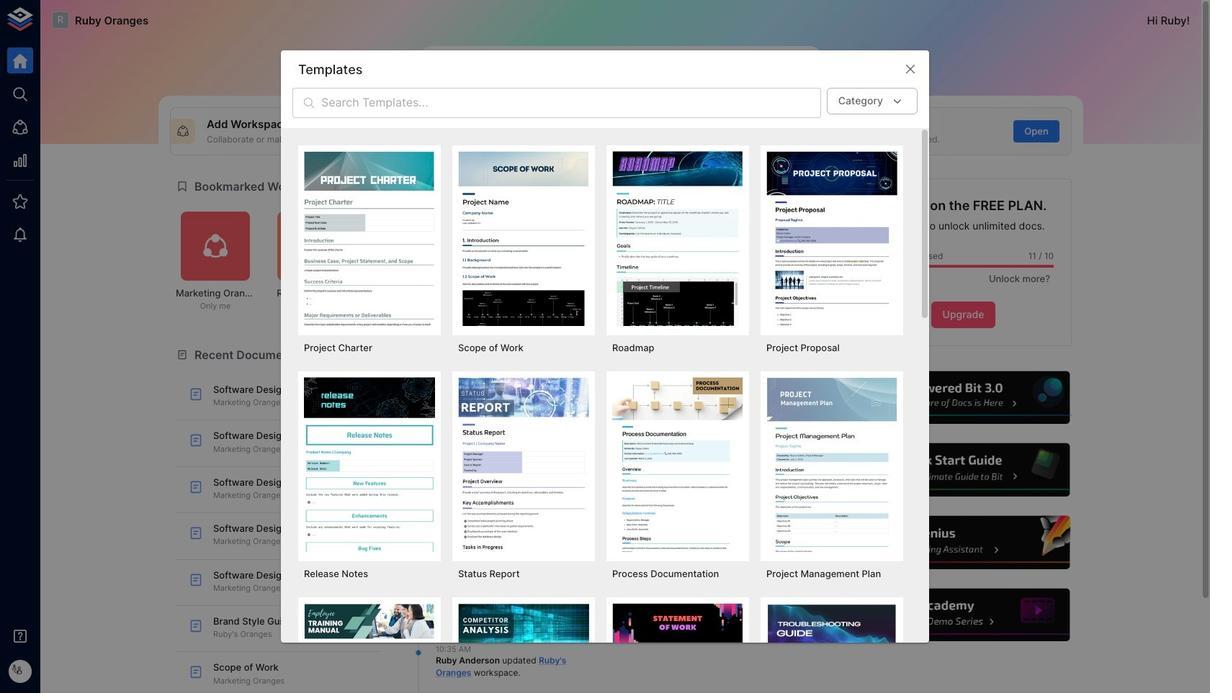 Task type: describe. For each thing, give the bounding box(es) containing it.
process documentation image
[[612, 378, 744, 553]]

project charter image
[[304, 152, 435, 326]]

2 help image from the top
[[855, 442, 1072, 499]]

scope of work image
[[458, 152, 589, 326]]

troubleshooting guide image
[[767, 604, 898, 694]]

Search Templates... text field
[[321, 88, 821, 118]]

4 help image from the top
[[855, 587, 1072, 644]]

roadmap image
[[612, 152, 744, 326]]

statement of work image
[[612, 604, 744, 694]]

1 help image from the top
[[855, 369, 1072, 427]]

3 help image from the top
[[855, 515, 1072, 572]]

status report image
[[458, 378, 589, 553]]



Task type: vqa. For each thing, say whether or not it's contained in the screenshot.
CARMY/03.15
no



Task type: locate. For each thing, give the bounding box(es) containing it.
competitor research report image
[[458, 604, 589, 694]]

employee training manual image
[[304, 604, 435, 694]]

release notes image
[[304, 378, 435, 553]]

help image
[[855, 369, 1072, 427], [855, 442, 1072, 499], [855, 515, 1072, 572], [855, 587, 1072, 644]]

dialog
[[281, 51, 929, 694]]

project proposal image
[[767, 152, 898, 326]]

project management plan image
[[767, 378, 898, 553]]



